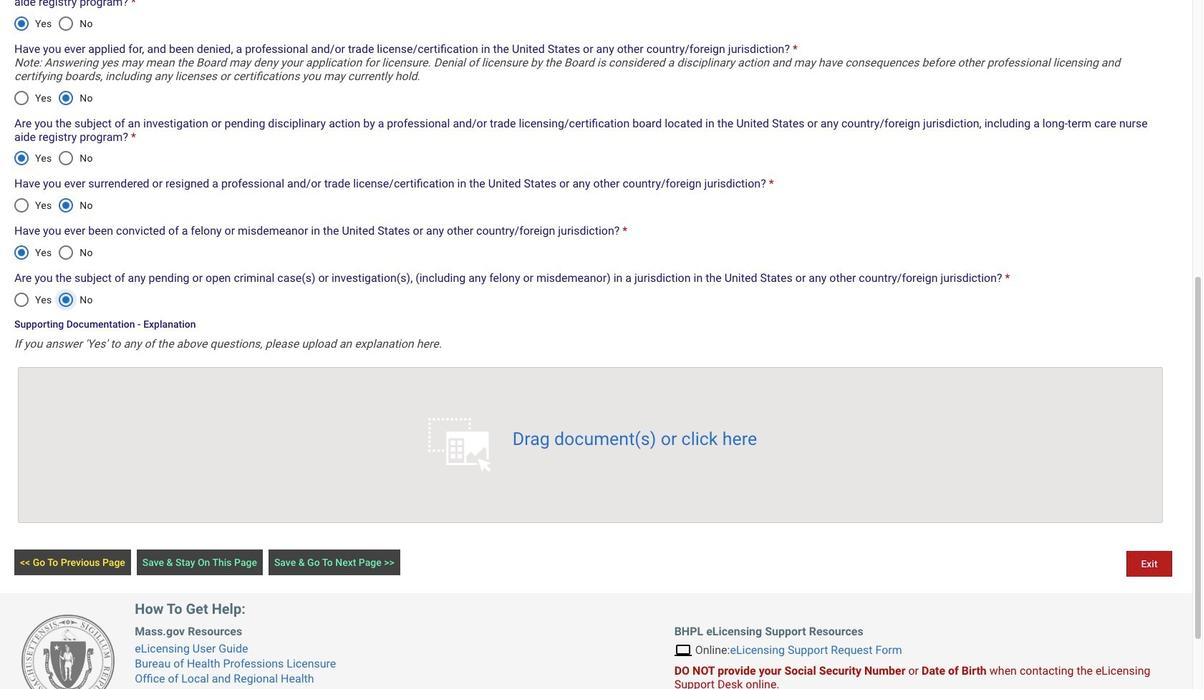 Task type: describe. For each thing, give the bounding box(es) containing it.
4 option group from the top
[[6, 188, 100, 223]]

6 option group from the top
[[6, 283, 100, 317]]

massachusetts state seal image
[[21, 615, 115, 690]]



Task type: locate. For each thing, give the bounding box(es) containing it.
2 option group from the top
[[6, 81, 100, 115]]

1 option group from the top
[[6, 6, 100, 41]]

5 option group from the top
[[6, 236, 100, 270]]

3 option group from the top
[[6, 141, 100, 176]]

option group
[[6, 6, 100, 41], [6, 81, 100, 115], [6, 141, 100, 176], [6, 188, 100, 223], [6, 236, 100, 270], [6, 283, 100, 317]]



Task type: vqa. For each thing, say whether or not it's contained in the screenshot.
the topmost heading
no



